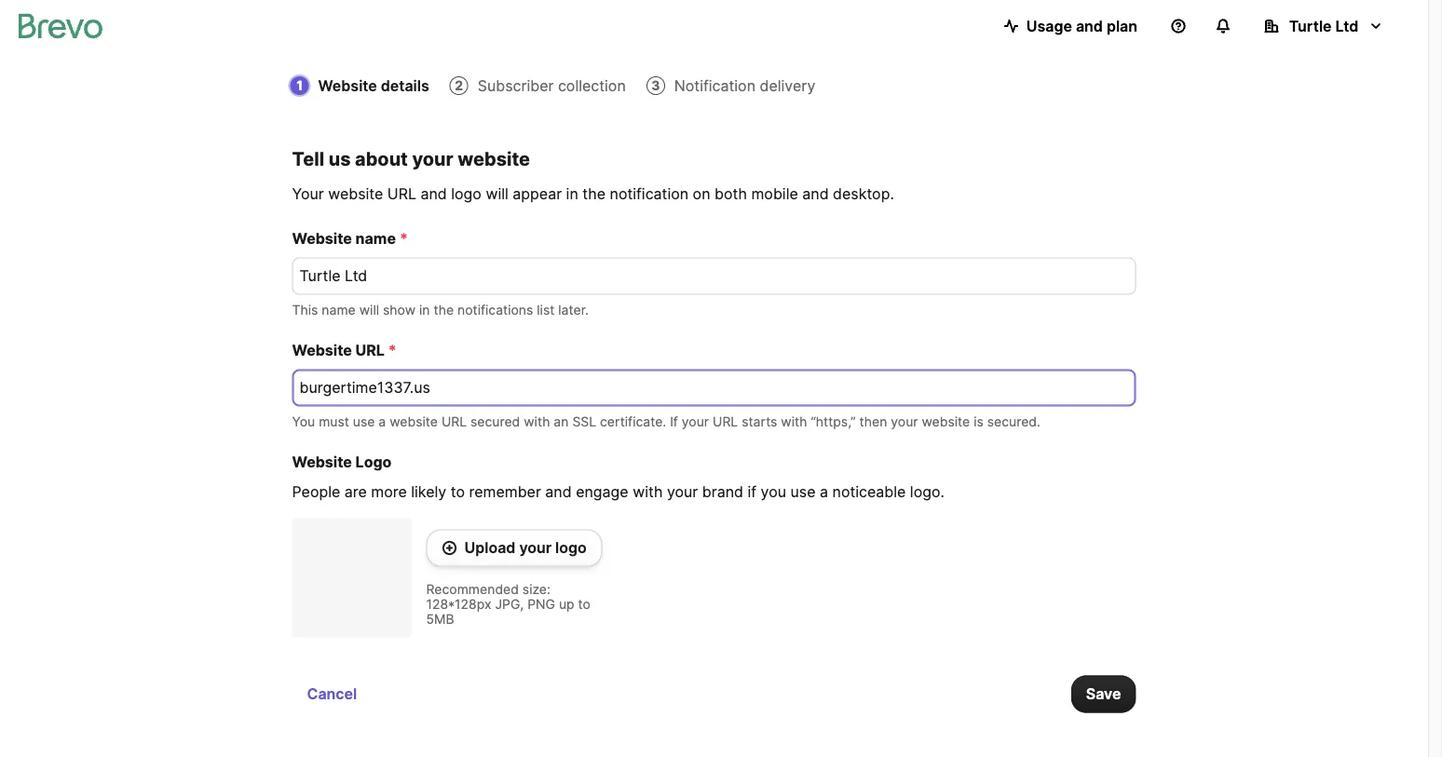 Task type: locate. For each thing, give the bounding box(es) containing it.
website left is at the right of the page
[[922, 414, 970, 429]]

website
[[318, 76, 377, 95], [292, 230, 352, 248], [292, 341, 352, 360], [292, 453, 352, 471]]

with right engage
[[633, 483, 663, 501]]

1 horizontal spatial *
[[400, 230, 408, 248]]

and left plan
[[1076, 17, 1103, 35]]

a left noticeable
[[820, 483, 828, 501]]

with
[[524, 414, 550, 429], [781, 414, 807, 429], [633, 483, 663, 501]]

your
[[412, 148, 453, 170], [682, 414, 709, 429], [891, 414, 918, 429], [667, 483, 698, 501], [519, 539, 552, 557]]

website logo
[[292, 453, 392, 471]]

1 horizontal spatial in
[[566, 185, 578, 203]]

the
[[582, 185, 606, 203], [434, 302, 454, 318]]

website
[[458, 148, 530, 170], [328, 185, 383, 203], [390, 414, 438, 429], [922, 414, 970, 429]]

starts
[[742, 414, 777, 429]]

0 vertical spatial name
[[355, 230, 396, 248]]

1 vertical spatial name
[[322, 302, 356, 318]]

is
[[974, 414, 984, 429]]

jpg,
[[495, 596, 524, 612]]

turtle ltd button
[[1249, 7, 1398, 45]]

*
[[400, 230, 408, 248], [388, 341, 397, 360]]

the left 'notification'
[[582, 185, 606, 203]]

* for website url *
[[388, 341, 397, 360]]

1 horizontal spatial a
[[820, 483, 828, 501]]

1 vertical spatial logo
[[555, 539, 587, 557]]

* up show
[[400, 230, 408, 248]]

upload
[[464, 539, 516, 557]]

this name will show in the notifications list later.
[[292, 302, 589, 318]]

cancel button
[[292, 676, 372, 713]]

* down show
[[388, 341, 397, 360]]

128*128px
[[426, 596, 491, 612]]

mobile
[[751, 185, 798, 203]]

0 horizontal spatial in
[[419, 302, 430, 318]]

0 vertical spatial use
[[353, 414, 375, 429]]

1 horizontal spatial use
[[790, 483, 816, 501]]

your website url and logo will appear in the notification on both mobile and desktop.
[[292, 185, 894, 203]]

up
[[559, 596, 574, 612]]

website url *
[[292, 341, 397, 360]]

website up logo
[[390, 414, 438, 429]]

your up size:
[[519, 539, 552, 557]]

a up logo
[[379, 414, 386, 429]]

your inside upload your logo button
[[519, 539, 552, 557]]

subscriber
[[478, 76, 554, 95]]

logo inside button
[[555, 539, 587, 557]]

details
[[381, 76, 429, 95]]

0 vertical spatial a
[[379, 414, 386, 429]]

1 vertical spatial use
[[790, 483, 816, 501]]

logo up up
[[555, 539, 587, 557]]

0 vertical spatial will
[[486, 185, 508, 203]]

desktop.
[[833, 185, 894, 203]]

recommended size: 128*128px jpg, png up to 5mb
[[426, 581, 591, 627]]

more
[[371, 483, 407, 501]]

turtle ltd
[[1289, 17, 1359, 35]]

in right show
[[419, 302, 430, 318]]

name up show
[[355, 230, 396, 248]]

save
[[1086, 685, 1121, 703]]

plan
[[1107, 17, 1137, 35]]

1 horizontal spatial will
[[486, 185, 508, 203]]

a
[[379, 414, 386, 429], [820, 483, 828, 501]]

use right must at the bottom of the page
[[353, 414, 375, 429]]

website right 1
[[318, 76, 377, 95]]

will left show
[[359, 302, 379, 318]]

logo
[[451, 185, 482, 203], [555, 539, 587, 557]]

1 vertical spatial *
[[388, 341, 397, 360]]

an
[[554, 414, 569, 429]]

website name *
[[292, 230, 408, 248]]

0 horizontal spatial *
[[388, 341, 397, 360]]

brand
[[702, 483, 743, 501]]

website down your
[[292, 230, 352, 248]]

with right starts
[[781, 414, 807, 429]]

website up people on the bottom left of page
[[292, 453, 352, 471]]

remember
[[469, 483, 541, 501]]

0 vertical spatial logo
[[451, 185, 482, 203]]

use right you
[[790, 483, 816, 501]]

usage and plan
[[1026, 17, 1137, 35]]

upload your logo
[[464, 539, 587, 557]]

ssl
[[572, 414, 596, 429]]

and down tell us about your website
[[421, 185, 447, 203]]

0 vertical spatial *
[[400, 230, 408, 248]]

website down this
[[292, 341, 352, 360]]

to right likely
[[451, 483, 465, 501]]

will
[[486, 185, 508, 203], [359, 302, 379, 318]]

1 vertical spatial to
[[578, 596, 591, 612]]

1 horizontal spatial to
[[578, 596, 591, 612]]

in right 'appear'
[[566, 185, 578, 203]]

must
[[319, 414, 349, 429]]

0 vertical spatial to
[[451, 483, 465, 501]]

0 horizontal spatial a
[[379, 414, 386, 429]]

if
[[670, 414, 678, 429]]

png
[[527, 596, 555, 612]]

your right if
[[682, 414, 709, 429]]

logo down tell us about your website
[[451, 185, 482, 203]]

1 horizontal spatial logo
[[555, 539, 587, 557]]

collection
[[558, 76, 626, 95]]

0 vertical spatial the
[[582, 185, 606, 203]]

notifications
[[457, 302, 533, 318]]

website for website logo
[[292, 453, 352, 471]]

the right show
[[434, 302, 454, 318]]

website for website details
[[318, 76, 377, 95]]

name
[[355, 230, 396, 248], [322, 302, 356, 318]]

0 vertical spatial in
[[566, 185, 578, 203]]

0 horizontal spatial use
[[353, 414, 375, 429]]

name right this
[[322, 302, 356, 318]]

in
[[566, 185, 578, 203], [419, 302, 430, 318]]

subscriber collection
[[478, 76, 626, 95]]

about
[[355, 148, 408, 170]]

to
[[451, 483, 465, 501], [578, 596, 591, 612]]

delivery
[[760, 76, 816, 95]]

1 vertical spatial the
[[434, 302, 454, 318]]

1 horizontal spatial the
[[582, 185, 606, 203]]

likely
[[411, 483, 446, 501]]

notification delivery
[[674, 76, 816, 95]]

url left starts
[[713, 414, 738, 429]]

0 horizontal spatial the
[[434, 302, 454, 318]]

logo
[[355, 453, 392, 471]]

and inside button
[[1076, 17, 1103, 35]]

engage
[[576, 483, 629, 501]]

cancel
[[307, 685, 357, 703]]

to right up
[[578, 596, 591, 612]]

your right about
[[412, 148, 453, 170]]

website down us at the top left
[[328, 185, 383, 203]]

url
[[387, 185, 416, 203], [355, 341, 385, 360], [441, 414, 467, 429], [713, 414, 738, 429]]

usage
[[1026, 17, 1072, 35]]

and
[[1076, 17, 1103, 35], [421, 185, 447, 203], [802, 185, 829, 203], [545, 483, 572, 501]]

0 horizontal spatial will
[[359, 302, 379, 318]]

are
[[344, 483, 367, 501]]

0 horizontal spatial to
[[451, 483, 465, 501]]

use
[[353, 414, 375, 429], [790, 483, 816, 501]]

with left an
[[524, 414, 550, 429]]

will left 'appear'
[[486, 185, 508, 203]]



Task type: vqa. For each thing, say whether or not it's contained in the screenshot.
1
yes



Task type: describe. For each thing, give the bounding box(es) containing it.
recommended
[[426, 581, 519, 597]]

if
[[748, 483, 757, 501]]

your
[[292, 185, 324, 203]]

notification
[[674, 76, 756, 95]]

2
[[455, 78, 463, 94]]

name for this
[[322, 302, 356, 318]]

and right mobile
[[802, 185, 829, 203]]

"https,"
[[811, 414, 856, 429]]

logo.
[[910, 483, 945, 501]]

turtle
[[1289, 17, 1332, 35]]

notification
[[610, 185, 689, 203]]

your left brand
[[667, 483, 698, 501]]

3
[[651, 78, 660, 94]]

tell us about your website
[[292, 148, 530, 170]]

website-url text field
[[292, 369, 1136, 407]]

1 horizontal spatial with
[[633, 483, 663, 501]]

you must use a website url secured with an ssl certificate. if your url starts with "https," then your website is secured.
[[292, 414, 1040, 429]]

size:
[[522, 581, 550, 597]]

both
[[715, 185, 747, 203]]

later.
[[558, 302, 589, 318]]

secured.
[[987, 414, 1040, 429]]

0 horizontal spatial logo
[[451, 185, 482, 203]]

appear
[[513, 185, 562, 203]]

save button
[[1071, 676, 1136, 713]]

and left engage
[[545, 483, 572, 501]]

your right then
[[891, 414, 918, 429]]

this
[[292, 302, 318, 318]]

5mb
[[426, 611, 454, 627]]

1
[[296, 78, 303, 94]]

noticeable
[[832, 483, 906, 501]]

then
[[859, 414, 887, 429]]

us
[[329, 148, 351, 170]]

show
[[383, 302, 416, 318]]

1 vertical spatial in
[[419, 302, 430, 318]]

1 vertical spatial will
[[359, 302, 379, 318]]

website up 'appear'
[[458, 148, 530, 170]]

url left secured
[[441, 414, 467, 429]]

website for website name *
[[292, 230, 352, 248]]

to inside the recommended size: 128*128px jpg, png up to 5mb
[[578, 596, 591, 612]]

0 horizontal spatial with
[[524, 414, 550, 429]]

1 vertical spatial a
[[820, 483, 828, 501]]

usage and plan button
[[989, 7, 1152, 45]]

upload your logo button
[[426, 530, 602, 567]]

url down show
[[355, 341, 385, 360]]

certificate.
[[600, 414, 666, 429]]

people
[[292, 483, 340, 501]]

list
[[537, 302, 555, 318]]

url down tell us about your website
[[387, 185, 416, 203]]

you
[[292, 414, 315, 429]]

on
[[693, 185, 710, 203]]

name for website
[[355, 230, 396, 248]]

website details
[[318, 76, 429, 95]]

tell
[[292, 148, 324, 170]]

website-name text field
[[292, 258, 1136, 295]]

people are more likely to remember and engage with your brand if you use a noticeable logo.
[[292, 483, 945, 501]]

ltd
[[1335, 17, 1359, 35]]

secured
[[470, 414, 520, 429]]

* for website name *
[[400, 230, 408, 248]]

website for website url *
[[292, 341, 352, 360]]

2 horizontal spatial with
[[781, 414, 807, 429]]

you
[[761, 483, 786, 501]]



